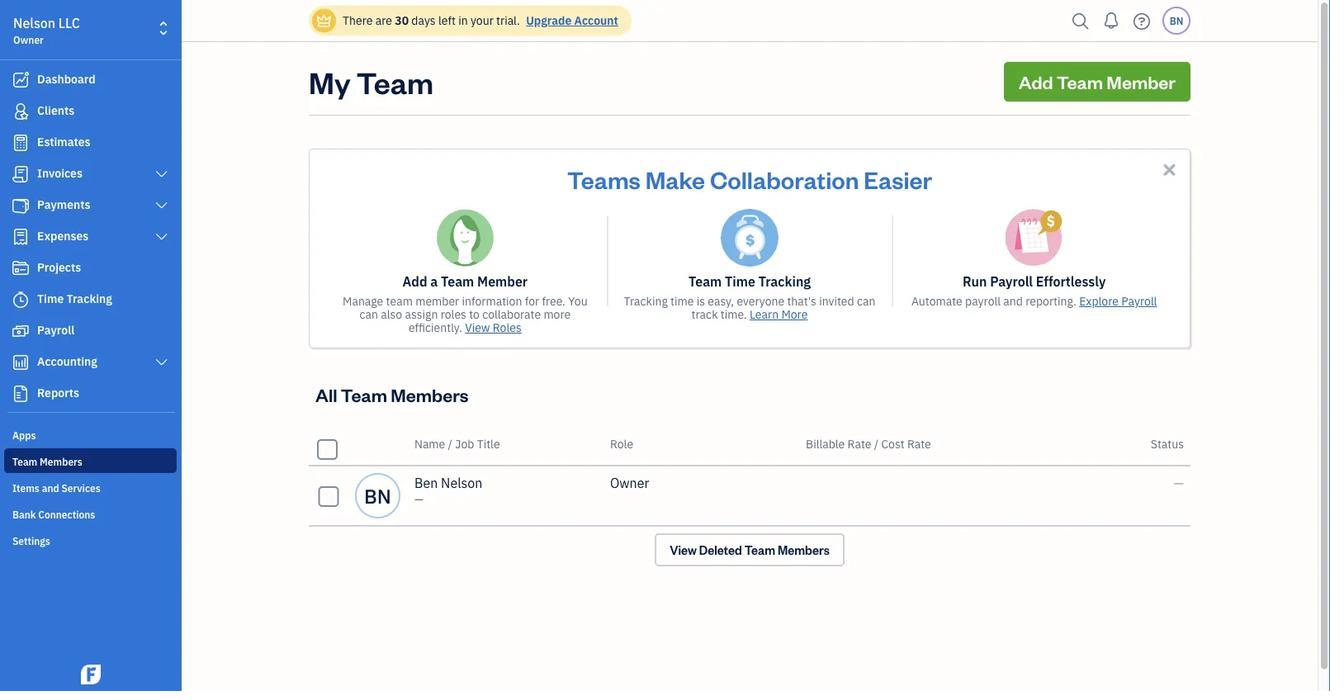 Task type: locate. For each thing, give the bounding box(es) containing it.
team down the "apps"
[[12, 455, 37, 468]]

payroll up accounting
[[37, 323, 75, 338]]

1 vertical spatial nelson
[[441, 474, 483, 492]]

owner
[[13, 33, 44, 46], [610, 474, 649, 492]]

that's
[[787, 294, 817, 309]]

time up "easy,"
[[725, 273, 756, 290]]

0 horizontal spatial members
[[40, 455, 82, 468]]

main element
[[0, 0, 223, 691]]

tracking inside main element
[[67, 291, 112, 306]]

items and services link
[[4, 475, 177, 500]]

— down name
[[415, 492, 424, 507]]

owner up 'dashboard' image
[[13, 33, 44, 46]]

0 vertical spatial chevron large down image
[[154, 230, 169, 244]]

chevron large down image up payments 'link'
[[154, 168, 169, 181]]

reporting.
[[1026, 294, 1077, 309]]

0 horizontal spatial owner
[[13, 33, 44, 46]]

member up information at the left top of the page
[[477, 273, 528, 290]]

member
[[1107, 70, 1176, 93], [477, 273, 528, 290]]

add inside 'button'
[[1019, 70, 1054, 93]]

1 horizontal spatial bn
[[1170, 14, 1184, 27]]

view
[[465, 320, 490, 335], [670, 542, 697, 558]]

payroll right explore
[[1122, 294, 1157, 309]]

1 horizontal spatial and
[[1004, 294, 1023, 309]]

can inside tracking time is easy, everyone that's invited can track time.
[[857, 294, 876, 309]]

chart image
[[11, 354, 31, 371]]

invoice image
[[11, 166, 31, 183]]

0 vertical spatial owner
[[13, 33, 44, 46]]

items and services
[[12, 482, 101, 495]]

1 horizontal spatial time
[[725, 273, 756, 290]]

payroll
[[990, 273, 1033, 290], [1122, 294, 1157, 309], [37, 323, 75, 338]]

1 horizontal spatial member
[[1107, 70, 1176, 93]]

team time tracking image
[[721, 209, 779, 267]]

and right items
[[42, 482, 59, 495]]

chevron large down image inside accounting 'link'
[[154, 356, 169, 369]]

connections
[[38, 508, 95, 521]]

2 vertical spatial payroll
[[37, 323, 75, 338]]

0 vertical spatial and
[[1004, 294, 1023, 309]]

member inside 'button'
[[1107, 70, 1176, 93]]

everyone
[[737, 294, 785, 309]]

chevron large down image up projects link
[[154, 230, 169, 244]]

estimates link
[[4, 128, 177, 158]]

1 horizontal spatial nelson
[[441, 474, 483, 492]]

can right invited
[[857, 294, 876, 309]]

1 horizontal spatial /
[[874, 437, 879, 452]]

there are 30 days left in your trial. upgrade account
[[343, 13, 618, 28]]

time tracking
[[37, 291, 112, 306]]

team inside "link"
[[12, 455, 37, 468]]

bn
[[1170, 14, 1184, 27], [364, 483, 391, 509]]

rate right cost
[[908, 437, 931, 452]]

rate left cost
[[848, 437, 872, 452]]

chevron large down image for payments
[[154, 199, 169, 212]]

automate
[[912, 294, 963, 309]]

can inside manage team member information for free. you can also assign roles to collaborate more efficiently.
[[360, 307, 378, 322]]

is
[[697, 294, 705, 309]]

0 horizontal spatial rate
[[848, 437, 872, 452]]

2 rate from the left
[[908, 437, 931, 452]]

0 vertical spatial chevron large down image
[[154, 168, 169, 181]]

member down go to help image at the right of the page
[[1107, 70, 1176, 93]]

job
[[455, 437, 474, 452]]

bn left ben
[[364, 483, 391, 509]]

explore
[[1080, 294, 1119, 309]]

account
[[574, 13, 618, 28]]

chevron large down image down payroll link
[[154, 356, 169, 369]]

0 horizontal spatial tracking
[[67, 291, 112, 306]]

1 / from the left
[[448, 437, 453, 452]]

0 vertical spatial nelson
[[13, 14, 55, 32]]

1 chevron large down image from the top
[[154, 168, 169, 181]]

team members
[[12, 455, 82, 468]]

trial.
[[496, 13, 520, 28]]

0 horizontal spatial /
[[448, 437, 453, 452]]

report image
[[11, 386, 31, 402]]

0 horizontal spatial add
[[403, 273, 427, 290]]

1 horizontal spatial payroll
[[990, 273, 1033, 290]]

invited
[[819, 294, 855, 309]]

0 vertical spatial time
[[725, 273, 756, 290]]

payments
[[37, 197, 90, 212]]

items
[[12, 482, 40, 495]]

time.
[[721, 307, 747, 322]]

0 horizontal spatial and
[[42, 482, 59, 495]]

team down search image
[[1057, 70, 1103, 93]]

tracking inside tracking time is easy, everyone that's invited can track time.
[[624, 294, 668, 309]]

1 vertical spatial chevron large down image
[[154, 199, 169, 212]]

0 vertical spatial view
[[465, 320, 490, 335]]

chevron large down image
[[154, 168, 169, 181], [154, 199, 169, 212]]

2 vertical spatial members
[[778, 542, 830, 558]]

payroll up payroll
[[990, 273, 1033, 290]]

member
[[416, 294, 459, 309]]

name / job title
[[415, 437, 500, 452]]

0 vertical spatial members
[[391, 383, 469, 406]]

add
[[1019, 70, 1054, 93], [403, 273, 427, 290]]

team members link
[[4, 448, 177, 473]]

can for add a team member
[[360, 307, 378, 322]]

chevron large down image up the expenses link
[[154, 199, 169, 212]]

tracking left time
[[624, 294, 668, 309]]

time right "timer" image
[[37, 291, 64, 306]]

nelson left llc
[[13, 14, 55, 32]]

clients link
[[4, 97, 177, 126]]

0 vertical spatial member
[[1107, 70, 1176, 93]]

1 horizontal spatial —
[[1174, 474, 1184, 492]]

can left also
[[360, 307, 378, 322]]

0 horizontal spatial nelson
[[13, 14, 55, 32]]

manage
[[343, 294, 383, 309]]

1 horizontal spatial rate
[[908, 437, 931, 452]]

0 horizontal spatial time
[[37, 291, 64, 306]]

—
[[1174, 474, 1184, 492], [415, 492, 424, 507]]

0 horizontal spatial can
[[360, 307, 378, 322]]

members
[[391, 383, 469, 406], [40, 455, 82, 468], [778, 542, 830, 558]]

left
[[439, 13, 456, 28]]

chevron large down image
[[154, 230, 169, 244], [154, 356, 169, 369]]

dashboard link
[[4, 65, 177, 95]]

1 vertical spatial chevron large down image
[[154, 356, 169, 369]]

1 vertical spatial add
[[403, 273, 427, 290]]

1 chevron large down image from the top
[[154, 230, 169, 244]]

teams make collaboration easier
[[567, 164, 933, 195]]

team up is
[[689, 273, 722, 290]]

2 chevron large down image from the top
[[154, 356, 169, 369]]

bn right go to help image at the right of the page
[[1170, 14, 1184, 27]]

0 vertical spatial bn
[[1170, 14, 1184, 27]]

tracking
[[759, 273, 811, 290], [67, 291, 112, 306], [624, 294, 668, 309]]

clients
[[37, 103, 75, 118]]

go to help image
[[1129, 9, 1155, 33]]

information
[[462, 294, 522, 309]]

/ left job in the left bottom of the page
[[448, 437, 453, 452]]

roles
[[441, 307, 467, 322]]

1 vertical spatial view
[[670, 542, 697, 558]]

1 horizontal spatial tracking
[[624, 294, 668, 309]]

reports
[[37, 385, 79, 401]]

and inside run payroll effortlessly automate payroll and reporting. explore payroll
[[1004, 294, 1023, 309]]

and right payroll
[[1004, 294, 1023, 309]]

also
[[381, 307, 402, 322]]

collaborate
[[482, 307, 541, 322]]

0 vertical spatial add
[[1019, 70, 1054, 93]]

view left the "deleted" on the bottom right
[[670, 542, 697, 558]]

money image
[[11, 323, 31, 339]]

2 chevron large down image from the top
[[154, 199, 169, 212]]

bank
[[12, 508, 36, 521]]

tracking down projects link
[[67, 291, 112, 306]]

accounting link
[[4, 348, 177, 377]]

0 horizontal spatial view
[[465, 320, 490, 335]]

services
[[62, 482, 101, 495]]

can
[[857, 294, 876, 309], [360, 307, 378, 322]]

chevron large down image for invoices
[[154, 168, 169, 181]]

1 horizontal spatial view
[[670, 542, 697, 558]]

2 horizontal spatial members
[[778, 542, 830, 558]]

1 vertical spatial and
[[42, 482, 59, 495]]

invoices link
[[4, 159, 177, 189]]

nelson right ben
[[441, 474, 483, 492]]

notifications image
[[1098, 4, 1125, 37]]

1 vertical spatial members
[[40, 455, 82, 468]]

and
[[1004, 294, 1023, 309], [42, 482, 59, 495]]

owner down role
[[610, 474, 649, 492]]

view left "roles"
[[465, 320, 490, 335]]

1 vertical spatial time
[[37, 291, 64, 306]]

0 horizontal spatial member
[[477, 273, 528, 290]]

— down status
[[1174, 474, 1184, 492]]

0 vertical spatial payroll
[[990, 273, 1033, 290]]

1 rate from the left
[[848, 437, 872, 452]]

view for view deleted team members
[[670, 542, 697, 558]]

0 horizontal spatial payroll
[[37, 323, 75, 338]]

/ left cost
[[874, 437, 879, 452]]

time
[[725, 273, 756, 290], [37, 291, 64, 306]]

1 vertical spatial member
[[477, 273, 528, 290]]

add team member
[[1019, 70, 1176, 93]]

teams
[[567, 164, 641, 195]]

free.
[[542, 294, 566, 309]]

1 horizontal spatial owner
[[610, 474, 649, 492]]

1 vertical spatial payroll
[[1122, 294, 1157, 309]]

tracking up that's
[[759, 273, 811, 290]]

nelson
[[13, 14, 55, 32], [441, 474, 483, 492]]

1 horizontal spatial can
[[857, 294, 876, 309]]

rate
[[848, 437, 872, 452], [908, 437, 931, 452]]

estimate image
[[11, 135, 31, 151]]

1 horizontal spatial add
[[1019, 70, 1054, 93]]

1 vertical spatial bn
[[364, 483, 391, 509]]

0 horizontal spatial —
[[415, 492, 424, 507]]



Task type: describe. For each thing, give the bounding box(es) containing it.
status
[[1151, 437, 1184, 452]]

tracking time is easy, everyone that's invited can track time.
[[624, 294, 876, 322]]

add a team member
[[403, 273, 528, 290]]

settings
[[12, 534, 50, 548]]

llc
[[59, 14, 80, 32]]

title
[[477, 437, 500, 452]]

run payroll effortlessly automate payroll and reporting. explore payroll
[[912, 273, 1157, 309]]

bn button
[[1163, 7, 1191, 35]]

team down 30
[[357, 62, 434, 101]]

time
[[671, 294, 694, 309]]

payments link
[[4, 191, 177, 221]]

assign
[[405, 307, 438, 322]]

and inside items and services link
[[42, 482, 59, 495]]

dashboard image
[[11, 72, 31, 88]]

view for view roles
[[465, 320, 490, 335]]

track
[[692, 307, 718, 322]]

payroll link
[[4, 316, 177, 346]]

time inside main element
[[37, 291, 64, 306]]

apps
[[12, 429, 36, 442]]

bank connections
[[12, 508, 95, 521]]

accounting
[[37, 354, 97, 369]]

client image
[[11, 103, 31, 120]]

2 horizontal spatial payroll
[[1122, 294, 1157, 309]]

bank connections link
[[4, 501, 177, 526]]

add for add a team member
[[403, 273, 427, 290]]

view roles
[[465, 320, 522, 335]]

expense image
[[11, 229, 31, 245]]

can for team time tracking
[[857, 294, 876, 309]]

team right the "deleted" on the bottom right
[[745, 542, 776, 558]]

view deleted team members
[[670, 542, 830, 558]]

for
[[525, 294, 539, 309]]

30
[[395, 13, 409, 28]]

2 / from the left
[[874, 437, 879, 452]]

1 horizontal spatial members
[[391, 383, 469, 406]]

run
[[963, 273, 987, 290]]

ben nelson —
[[415, 474, 483, 507]]

make
[[646, 164, 705, 195]]

crown image
[[316, 12, 333, 29]]

all
[[316, 383, 337, 406]]

members inside team members "link"
[[40, 455, 82, 468]]

nelson llc owner
[[13, 14, 80, 46]]

2 horizontal spatial tracking
[[759, 273, 811, 290]]

owner inside nelson llc owner
[[13, 33, 44, 46]]

team time tracking
[[689, 273, 811, 290]]

my team
[[309, 62, 434, 101]]

in
[[459, 13, 468, 28]]

ben
[[415, 474, 438, 492]]

projects link
[[4, 254, 177, 283]]

search image
[[1068, 9, 1094, 33]]

upgrade
[[526, 13, 572, 28]]

expenses link
[[4, 222, 177, 252]]

role
[[610, 437, 634, 452]]

timer image
[[11, 292, 31, 308]]

payroll
[[966, 294, 1001, 309]]

team right a in the left of the page
[[441, 273, 474, 290]]

cost
[[882, 437, 905, 452]]

chevron large down image for expenses
[[154, 230, 169, 244]]

learn more
[[750, 307, 808, 322]]

freshbooks image
[[78, 665, 104, 685]]

estimates
[[37, 134, 90, 149]]

name
[[415, 437, 445, 452]]

more
[[544, 307, 571, 322]]

members inside the view deleted team members link
[[778, 542, 830, 558]]

0 horizontal spatial bn
[[364, 483, 391, 509]]

billable
[[806, 437, 845, 452]]

nelson inside nelson llc owner
[[13, 14, 55, 32]]

apps link
[[4, 422, 177, 447]]

a
[[431, 273, 438, 290]]

easy,
[[708, 294, 734, 309]]

more
[[782, 307, 808, 322]]

project image
[[11, 260, 31, 277]]

there
[[343, 13, 373, 28]]

are
[[376, 13, 392, 28]]

close image
[[1160, 160, 1179, 179]]

payroll inside main element
[[37, 323, 75, 338]]

bn inside bn dropdown button
[[1170, 14, 1184, 27]]

manage team member information for free. you can also assign roles to collaborate more efficiently.
[[343, 294, 588, 335]]

all team members
[[316, 383, 469, 406]]

upgrade account link
[[523, 13, 618, 28]]

add team member button
[[1004, 62, 1191, 102]]

efficiently.
[[409, 320, 462, 335]]

add for add team member
[[1019, 70, 1054, 93]]

team inside 'button'
[[1057, 70, 1103, 93]]

1 vertical spatial owner
[[610, 474, 649, 492]]

effortlessly
[[1036, 273, 1106, 290]]

view deleted team members link
[[655, 534, 845, 567]]

run payroll effortlessly image
[[1006, 209, 1064, 267]]

projects
[[37, 260, 81, 275]]

days
[[412, 13, 436, 28]]

my
[[309, 62, 351, 101]]

chevron large down image for accounting
[[154, 356, 169, 369]]

billable rate / cost rate
[[806, 437, 931, 452]]

team
[[386, 294, 413, 309]]

team right all
[[341, 383, 387, 406]]

roles
[[493, 320, 522, 335]]

add a team member image
[[436, 209, 494, 267]]

easier
[[864, 164, 933, 195]]

payment image
[[11, 197, 31, 214]]

invoices
[[37, 166, 83, 181]]

reports link
[[4, 379, 177, 409]]

nelson inside ben nelson —
[[441, 474, 483, 492]]

learn
[[750, 307, 779, 322]]

collaboration
[[710, 164, 859, 195]]

— inside ben nelson —
[[415, 492, 424, 507]]

expenses
[[37, 228, 89, 244]]

deleted
[[699, 542, 742, 558]]



Task type: vqa. For each thing, say whether or not it's contained in the screenshot.


